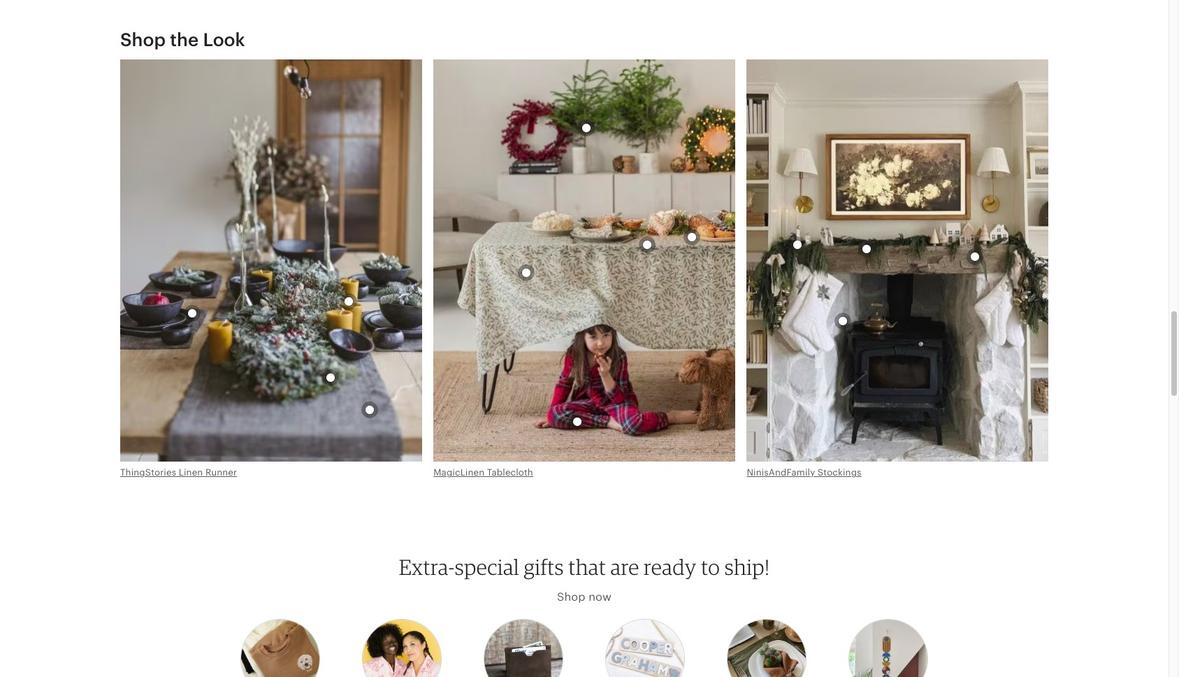 Task type: describe. For each thing, give the bounding box(es) containing it.
magiclinen tablecloth link
[[434, 467, 534, 478]]

image containing listing ninisandfamily stockings image
[[747, 59, 1049, 462]]

thingstories linen runner link
[[120, 467, 237, 478]]

extra-special gifts that are ready to ship!
[[399, 554, 770, 580]]

shop for shop the look
[[120, 29, 166, 50]]

now
[[589, 590, 612, 604]]

stockings
[[818, 467, 862, 478]]

image containing listing magiclinen tablecloth image
[[434, 59, 736, 462]]

ninisandfamily stockings
[[747, 467, 862, 478]]

ship!
[[725, 554, 770, 580]]

thingstories
[[120, 467, 176, 478]]

thingstories linen runner
[[120, 467, 237, 478]]



Task type: locate. For each thing, give the bounding box(es) containing it.
that
[[569, 554, 606, 580]]

ninisandfamily
[[747, 467, 816, 478]]

ready
[[644, 554, 697, 580]]

gifts
[[524, 554, 564, 580]]

linen
[[179, 467, 203, 478]]

the
[[170, 29, 199, 50]]

look
[[203, 29, 245, 50]]

ninisandfamily stockings link
[[747, 467, 862, 478]]

image containing listing thingstories linen runner image
[[120, 59, 422, 462]]

are
[[611, 554, 640, 580]]

magiclinen
[[434, 467, 485, 478]]

0 vertical spatial shop
[[120, 29, 166, 50]]

shop left now
[[557, 590, 586, 604]]

1 vertical spatial shop
[[557, 590, 586, 604]]

shop left 'the'
[[120, 29, 166, 50]]

shop the look
[[120, 29, 245, 50]]

0 horizontal spatial shop
[[120, 29, 166, 50]]

to
[[701, 554, 721, 580]]

shop
[[120, 29, 166, 50], [557, 590, 586, 604]]

magiclinen tablecloth
[[434, 467, 534, 478]]

shop now
[[557, 590, 612, 604]]

shop for shop now
[[557, 590, 586, 604]]

runner
[[206, 467, 237, 478]]

1 horizontal spatial shop
[[557, 590, 586, 604]]

tablecloth
[[487, 467, 534, 478]]

special
[[455, 554, 520, 580]]

extra-
[[399, 554, 455, 580]]



Task type: vqa. For each thing, say whether or not it's contained in the screenshot.
look
yes



